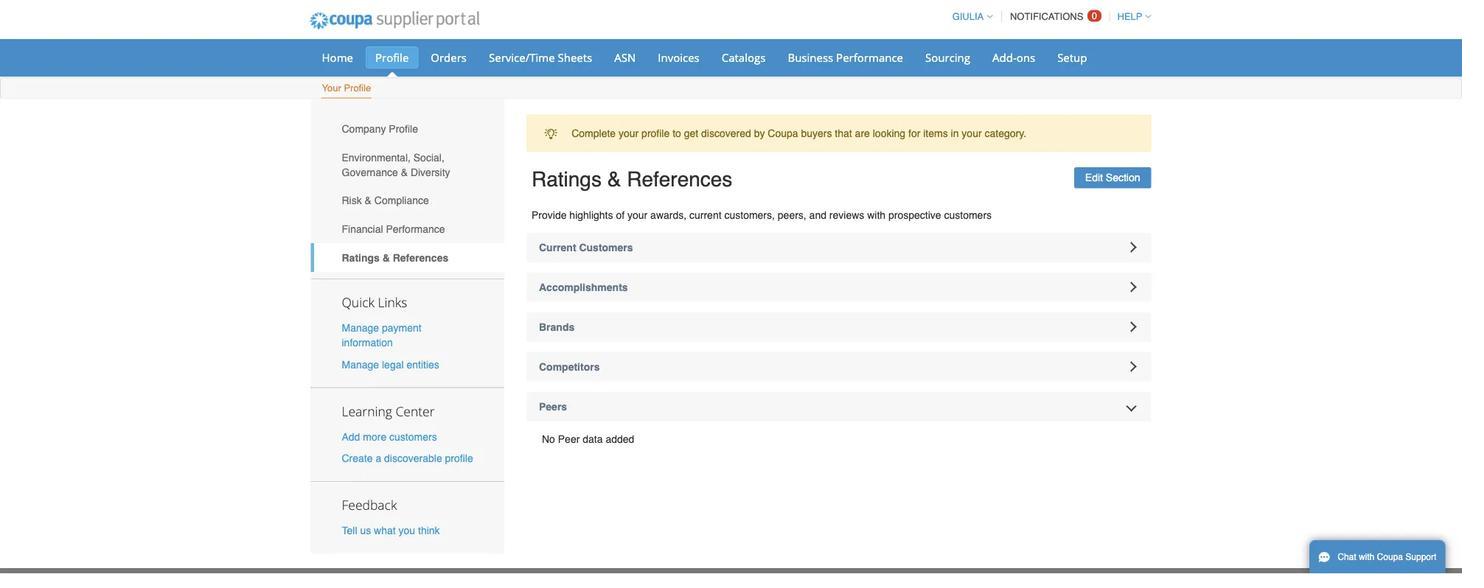 Task type: describe. For each thing, give the bounding box(es) containing it.
information
[[342, 337, 393, 349]]

center
[[396, 403, 435, 420]]

edit section
[[1085, 172, 1140, 184]]

items
[[923, 127, 948, 139]]

provide
[[532, 209, 567, 221]]

your
[[322, 83, 341, 94]]

edit section link
[[1074, 167, 1151, 188]]

quick links
[[342, 294, 407, 311]]

a
[[376, 453, 381, 464]]

help
[[1118, 11, 1143, 22]]

data
[[583, 433, 603, 445]]

think
[[418, 525, 440, 537]]

links
[[378, 294, 407, 311]]

more
[[363, 431, 387, 443]]

governance
[[342, 166, 398, 178]]

no
[[542, 433, 555, 445]]

orders link
[[421, 46, 476, 69]]

quick
[[342, 294, 375, 311]]

financial performance link
[[311, 215, 504, 243]]

coupa inside button
[[1377, 552, 1403, 563]]

manage payment information
[[342, 322, 422, 349]]

company profile link
[[311, 115, 504, 143]]

payment
[[382, 322, 422, 334]]

your right of
[[627, 209, 648, 221]]

manage legal entities
[[342, 359, 439, 370]]

category.
[[985, 127, 1026, 139]]

navigation containing notifications 0
[[946, 2, 1151, 31]]

sheets
[[558, 50, 592, 65]]

chat with coupa support button
[[1310, 541, 1446, 574]]

0 horizontal spatial references
[[393, 252, 448, 264]]

& right risk
[[365, 195, 372, 207]]

your right complete
[[619, 127, 639, 139]]

prospective
[[889, 209, 941, 221]]

are
[[855, 127, 870, 139]]

financial
[[342, 223, 383, 235]]

competitors button
[[526, 352, 1151, 382]]

accomplishments heading
[[526, 272, 1151, 302]]

home
[[322, 50, 353, 65]]

legal
[[382, 359, 404, 370]]

asn link
[[605, 46, 645, 69]]

1 vertical spatial profile
[[445, 453, 473, 464]]

competitors
[[539, 361, 600, 373]]

accomplishments
[[539, 281, 628, 293]]

current customers button
[[526, 233, 1151, 262]]

& up of
[[607, 168, 621, 191]]

customers,
[[724, 209, 775, 221]]

for
[[908, 127, 921, 139]]

diversity
[[411, 166, 450, 178]]

current
[[689, 209, 722, 221]]

profile for your profile
[[344, 83, 371, 94]]

your profile
[[322, 83, 371, 94]]

current customers heading
[[526, 233, 1151, 262]]

profile link
[[366, 46, 418, 69]]

your right in
[[962, 127, 982, 139]]

sourcing link
[[916, 46, 980, 69]]

manage for manage payment information
[[342, 322, 379, 334]]

add-ons link
[[983, 46, 1045, 69]]

competitors heading
[[526, 352, 1151, 382]]

of
[[616, 209, 625, 221]]

that
[[835, 127, 852, 139]]

risk & compliance
[[342, 195, 429, 207]]

help link
[[1111, 11, 1151, 22]]

you
[[399, 525, 415, 537]]

create
[[342, 453, 373, 464]]

& inside environmental, social, governance & diversity
[[401, 166, 408, 178]]

setup link
[[1048, 46, 1097, 69]]

financial performance
[[342, 223, 445, 235]]

giulia
[[952, 11, 984, 22]]

tell us what you think
[[342, 525, 440, 537]]

profile for company profile
[[389, 123, 418, 135]]

catalogs
[[722, 50, 766, 65]]

entities
[[407, 359, 439, 370]]

0 horizontal spatial ratings
[[342, 252, 380, 264]]

create a discoverable profile link
[[342, 453, 473, 464]]

feedback
[[342, 496, 397, 514]]

company
[[342, 123, 386, 135]]

0 vertical spatial profile
[[375, 50, 409, 65]]

peers
[[539, 401, 567, 413]]

environmental, social, governance & diversity
[[342, 152, 450, 178]]

tell us what you think button
[[342, 523, 440, 538]]

manage for manage legal entities
[[342, 359, 379, 370]]

compliance
[[374, 195, 429, 207]]

orders
[[431, 50, 467, 65]]

risk & compliance link
[[311, 186, 504, 215]]

reviews
[[829, 209, 864, 221]]

setup
[[1058, 50, 1087, 65]]

your profile link
[[321, 79, 372, 98]]

customers
[[579, 241, 633, 253]]

what
[[374, 525, 396, 537]]

highlights
[[570, 209, 613, 221]]



Task type: locate. For each thing, give the bounding box(es) containing it.
references down financial performance link
[[393, 252, 448, 264]]

service/time sheets
[[489, 50, 592, 65]]

&
[[401, 166, 408, 178], [607, 168, 621, 191], [365, 195, 372, 207], [383, 252, 390, 264]]

profile right discoverable
[[445, 453, 473, 464]]

coupa right 'by'
[[768, 127, 798, 139]]

peer
[[558, 433, 580, 445]]

1 horizontal spatial ratings & references
[[532, 168, 732, 191]]

invoices link
[[648, 46, 709, 69]]

accomplishments button
[[526, 272, 1151, 302]]

1 horizontal spatial profile
[[642, 127, 670, 139]]

learning center
[[342, 403, 435, 420]]

1 vertical spatial manage
[[342, 359, 379, 370]]

chat with coupa support
[[1338, 552, 1437, 563]]

customers right prospective
[[944, 209, 992, 221]]

coupa
[[768, 127, 798, 139], [1377, 552, 1403, 563]]

asn
[[614, 50, 636, 65]]

invoices
[[658, 50, 700, 65]]

0 horizontal spatial performance
[[386, 223, 445, 235]]

section
[[1106, 172, 1140, 184]]

ons
[[1017, 50, 1035, 65]]

2 manage from the top
[[342, 359, 379, 370]]

ratings & references link
[[311, 243, 504, 272]]

complete your profile to get discovered by coupa buyers that are looking for items in your category. alert
[[526, 115, 1151, 152]]

0 vertical spatial customers
[[944, 209, 992, 221]]

0 horizontal spatial coupa
[[768, 127, 798, 139]]

to
[[673, 127, 681, 139]]

& down financial performance
[[383, 252, 390, 264]]

risk
[[342, 195, 362, 207]]

service/time sheets link
[[479, 46, 602, 69]]

added
[[606, 433, 634, 445]]

ratings & references
[[532, 168, 732, 191], [342, 252, 448, 264]]

profile
[[375, 50, 409, 65], [344, 83, 371, 94], [389, 123, 418, 135]]

tell
[[342, 525, 357, 537]]

with inside button
[[1359, 552, 1375, 563]]

manage inside manage payment information
[[342, 322, 379, 334]]

0 vertical spatial performance
[[836, 50, 903, 65]]

0 horizontal spatial ratings & references
[[342, 252, 448, 264]]

provide highlights of your awards, current customers, peers, and reviews with prospective customers
[[532, 209, 992, 221]]

by
[[754, 127, 765, 139]]

1 vertical spatial with
[[1359, 552, 1375, 563]]

performance for financial performance
[[386, 223, 445, 235]]

references
[[627, 168, 732, 191], [393, 252, 448, 264]]

1 vertical spatial ratings
[[342, 252, 380, 264]]

notifications 0
[[1010, 10, 1097, 22]]

manage down information
[[342, 359, 379, 370]]

add more customers
[[342, 431, 437, 443]]

1 horizontal spatial with
[[1359, 552, 1375, 563]]

with right reviews
[[867, 209, 886, 221]]

in
[[951, 127, 959, 139]]

1 vertical spatial coupa
[[1377, 552, 1403, 563]]

peers heading
[[526, 392, 1151, 421]]

coupa left support
[[1377, 552, 1403, 563]]

chat
[[1338, 552, 1356, 563]]

buyers
[[801, 127, 832, 139]]

references up awards,
[[627, 168, 732, 191]]

1 horizontal spatial ratings
[[532, 168, 602, 191]]

0 vertical spatial ratings & references
[[532, 168, 732, 191]]

2 vertical spatial profile
[[389, 123, 418, 135]]

0 horizontal spatial with
[[867, 209, 886, 221]]

notifications
[[1010, 11, 1083, 22]]

brands heading
[[526, 312, 1151, 342]]

profile
[[642, 127, 670, 139], [445, 453, 473, 464]]

with right 'chat'
[[1359, 552, 1375, 563]]

profile right your at the top of page
[[344, 83, 371, 94]]

0 horizontal spatial profile
[[445, 453, 473, 464]]

performance down risk & compliance link
[[386, 223, 445, 235]]

ratings down financial
[[342, 252, 380, 264]]

giulia link
[[946, 11, 993, 22]]

coupa supplier portal image
[[300, 2, 490, 39]]

0
[[1092, 10, 1097, 21]]

looking
[[873, 127, 906, 139]]

1 horizontal spatial coupa
[[1377, 552, 1403, 563]]

get
[[684, 127, 698, 139]]

ratings & references down financial performance
[[342, 252, 448, 264]]

0 vertical spatial with
[[867, 209, 886, 221]]

ratings
[[532, 168, 602, 191], [342, 252, 380, 264]]

0 vertical spatial manage
[[342, 322, 379, 334]]

complete
[[572, 127, 616, 139]]

1 horizontal spatial customers
[[944, 209, 992, 221]]

coupa inside alert
[[768, 127, 798, 139]]

discoverable
[[384, 453, 442, 464]]

home link
[[312, 46, 363, 69]]

environmental,
[[342, 152, 411, 163]]

1 vertical spatial performance
[[386, 223, 445, 235]]

create a discoverable profile
[[342, 453, 473, 464]]

performance for business performance
[[836, 50, 903, 65]]

edit
[[1085, 172, 1103, 184]]

current
[[539, 241, 576, 253]]

0 vertical spatial ratings
[[532, 168, 602, 191]]

0 vertical spatial coupa
[[768, 127, 798, 139]]

awards,
[[650, 209, 687, 221]]

profile left "to"
[[642, 127, 670, 139]]

1 vertical spatial customers
[[389, 431, 437, 443]]

business performance
[[788, 50, 903, 65]]

performance inside business performance link
[[836, 50, 903, 65]]

service/time
[[489, 50, 555, 65]]

navigation
[[946, 2, 1151, 31]]

1 horizontal spatial references
[[627, 168, 732, 191]]

manage
[[342, 322, 379, 334], [342, 359, 379, 370]]

manage payment information link
[[342, 322, 422, 349]]

complete your profile to get discovered by coupa buyers that are looking for items in your category.
[[572, 127, 1026, 139]]

company profile
[[342, 123, 418, 135]]

profile up environmental, social, governance & diversity link
[[389, 123, 418, 135]]

0 vertical spatial references
[[627, 168, 732, 191]]

brands button
[[526, 312, 1151, 342]]

ratings up 'provide'
[[532, 168, 602, 191]]

customers up discoverable
[[389, 431, 437, 443]]

performance
[[836, 50, 903, 65], [386, 223, 445, 235]]

1 manage from the top
[[342, 322, 379, 334]]

discovered
[[701, 127, 751, 139]]

profile down coupa supplier portal image
[[375, 50, 409, 65]]

no peer data added
[[542, 433, 634, 445]]

ratings & references up of
[[532, 168, 732, 191]]

1 horizontal spatial performance
[[836, 50, 903, 65]]

and
[[809, 209, 827, 221]]

0 horizontal spatial customers
[[389, 431, 437, 443]]

& left the diversity
[[401, 166, 408, 178]]

add more customers link
[[342, 431, 437, 443]]

profile inside complete your profile to get discovered by coupa buyers that are looking for items in your category. alert
[[642, 127, 670, 139]]

add-ons
[[993, 50, 1035, 65]]

business
[[788, 50, 833, 65]]

performance right business
[[836, 50, 903, 65]]

1 vertical spatial ratings & references
[[342, 252, 448, 264]]

0 vertical spatial profile
[[642, 127, 670, 139]]

your
[[619, 127, 639, 139], [962, 127, 982, 139], [627, 209, 648, 221]]

environmental, social, governance & diversity link
[[311, 143, 504, 186]]

peers,
[[778, 209, 806, 221]]

manage up information
[[342, 322, 379, 334]]

catalogs link
[[712, 46, 775, 69]]

1 vertical spatial profile
[[344, 83, 371, 94]]

performance inside financial performance link
[[386, 223, 445, 235]]

social,
[[414, 152, 444, 163]]

1 vertical spatial references
[[393, 252, 448, 264]]



Task type: vqa. For each thing, say whether or not it's contained in the screenshot.
easy!
no



